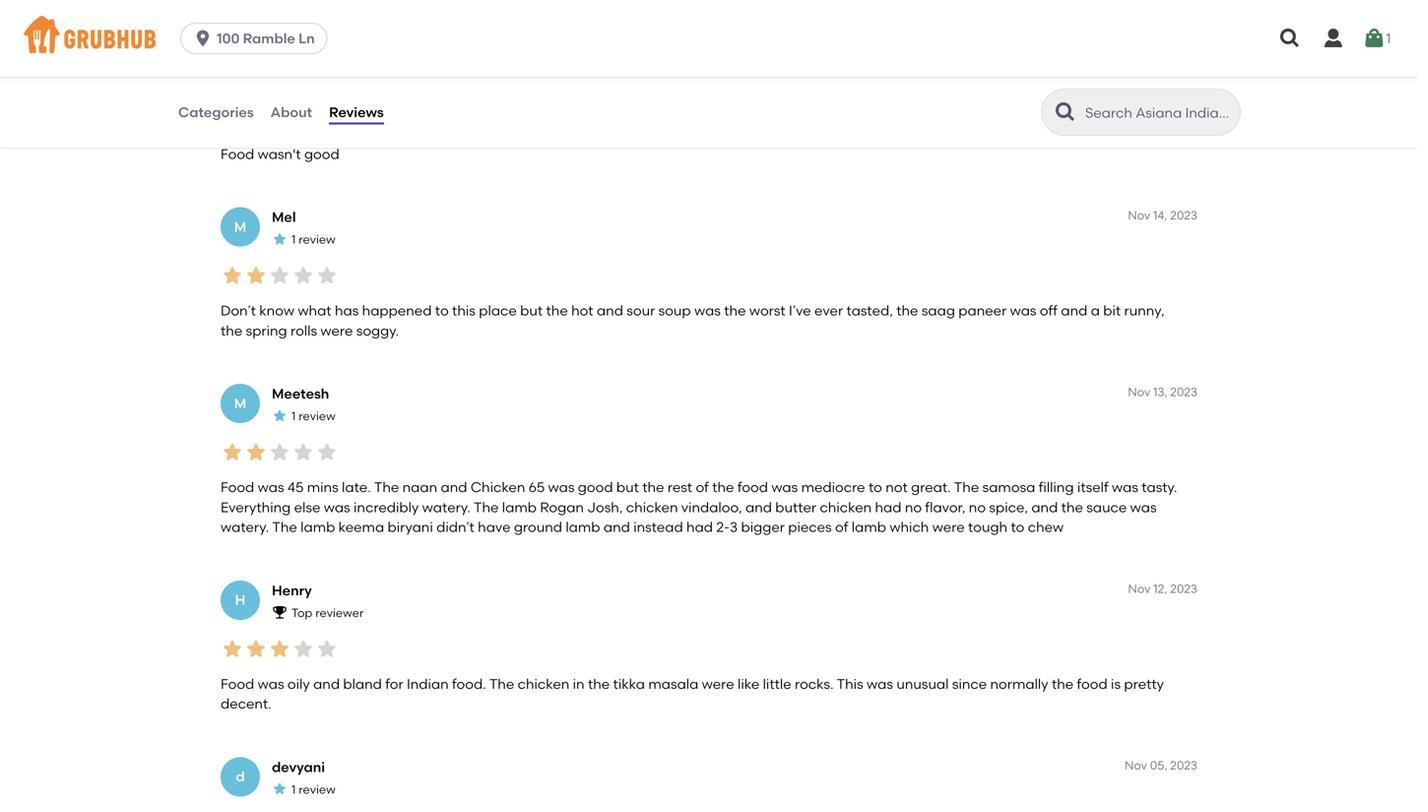 Task type: locate. For each thing, give the bounding box(es) containing it.
0 vertical spatial but
[[520, 302, 543, 319]]

trophy icon image
[[272, 75, 288, 90], [272, 605, 288, 621]]

flavor,
[[925, 499, 966, 516]]

was down mins
[[324, 499, 350, 516]]

no up tough
[[969, 499, 986, 516]]

1 reviewer from the top
[[315, 76, 364, 90]]

paneer
[[959, 302, 1007, 319]]

happened
[[362, 302, 432, 319]]

2 vertical spatial food
[[221, 676, 254, 693]]

1 review down meetesh
[[292, 409, 336, 424]]

don't know what has happened to this place but the hot and sour soup was the worst i've ever tasted, the saag paneer was off and a bit runny, the spring rolls were soggy.
[[221, 302, 1165, 339]]

nov 05, 2023
[[1125, 759, 1198, 773]]

food left wasn't
[[221, 146, 254, 162]]

butter
[[775, 499, 817, 516]]

2 horizontal spatial were
[[933, 519, 965, 536]]

ramble
[[243, 30, 295, 47]]

and up bigger
[[746, 499, 772, 516]]

nov left 13,
[[1128, 385, 1151, 399]]

food left is
[[1077, 676, 1108, 693]]

trophy icon image down "irene"
[[272, 75, 288, 90]]

1 food from the top
[[221, 146, 254, 162]]

pretty
[[1124, 676, 1164, 693]]

were left like
[[702, 676, 734, 693]]

the
[[374, 479, 399, 496], [954, 479, 979, 496], [474, 499, 499, 516], [272, 519, 297, 536], [489, 676, 514, 693]]

food up decent.
[[221, 676, 254, 693]]

tikka
[[613, 676, 645, 693]]

the up incredibly
[[374, 479, 399, 496]]

top reviewer down henry
[[292, 606, 364, 621]]

65
[[529, 479, 545, 496]]

to left not
[[869, 479, 882, 496]]

2 horizontal spatial chicken
[[820, 499, 872, 516]]

0 vertical spatial to
[[435, 302, 449, 319]]

2 horizontal spatial to
[[1011, 519, 1025, 536]]

food up everything on the left of the page
[[221, 479, 254, 496]]

1 vertical spatial trophy icon image
[[272, 605, 288, 621]]

and down "josh,"
[[604, 519, 630, 536]]

search icon image
[[1054, 100, 1078, 124]]

0 vertical spatial 1 review
[[292, 233, 336, 247]]

0 horizontal spatial to
[[435, 302, 449, 319]]

1 review for devyani
[[292, 783, 336, 797]]

star icon image
[[221, 107, 244, 131], [244, 107, 268, 131], [268, 107, 292, 131], [292, 107, 315, 131], [315, 107, 339, 131], [272, 231, 288, 247], [221, 264, 244, 288], [244, 264, 268, 288], [268, 264, 292, 288], [292, 264, 315, 288], [315, 264, 339, 288], [272, 408, 288, 424], [221, 441, 244, 465], [244, 441, 268, 465], [268, 441, 292, 465], [292, 441, 315, 465], [315, 441, 339, 465], [221, 638, 244, 661], [244, 638, 268, 661], [268, 638, 292, 661], [292, 638, 315, 661], [315, 638, 339, 661], [272, 782, 288, 798]]

nov
[[1128, 208, 1151, 223], [1128, 385, 1151, 399], [1128, 582, 1151, 596], [1125, 759, 1148, 773]]

1 horizontal spatial watery.
[[422, 499, 471, 516]]

the down filling
[[1061, 499, 1083, 516]]

was left off
[[1010, 302, 1037, 319]]

lamb down 65
[[502, 499, 537, 516]]

svg image left "100"
[[193, 29, 213, 48]]

chicken up instead
[[626, 499, 678, 516]]

1 review from the top
[[299, 233, 336, 247]]

1 review down the 'devyani'
[[292, 783, 336, 797]]

0 vertical spatial were
[[321, 322, 353, 339]]

reviewer up bland
[[315, 606, 364, 621]]

1 vertical spatial reviewer
[[315, 606, 364, 621]]

had
[[875, 499, 902, 516], [687, 519, 713, 536]]

1 1 review from the top
[[292, 233, 336, 247]]

everything
[[221, 499, 291, 516]]

0 horizontal spatial no
[[905, 499, 922, 516]]

0 vertical spatial watery.
[[422, 499, 471, 516]]

1 down the 'devyani'
[[292, 783, 296, 797]]

1 inside button
[[1386, 30, 1391, 47]]

0 vertical spatial of
[[696, 479, 709, 496]]

3 food from the top
[[221, 676, 254, 693]]

2 vertical spatial to
[[1011, 519, 1025, 536]]

nov left "05,"
[[1125, 759, 1148, 773]]

1 vertical spatial m
[[234, 395, 246, 412]]

and inside food was oily and bland for indian food. the chicken in the tikka masala were like little rocks.  this was unusual since normally the food is pretty decent.
[[313, 676, 340, 693]]

chicken left in
[[518, 676, 570, 693]]

svg image inside 100 ramble ln button
[[193, 29, 213, 48]]

review up what
[[299, 233, 336, 247]]

m left mel
[[234, 219, 246, 235]]

and right "oily"
[[313, 676, 340, 693]]

1 horizontal spatial good
[[578, 479, 613, 496]]

good right wasn't
[[304, 146, 340, 162]]

1 review
[[292, 233, 336, 247], [292, 409, 336, 424], [292, 783, 336, 797]]

the right the food.
[[489, 676, 514, 693]]

review for mel
[[299, 233, 336, 247]]

1 vertical spatial but
[[617, 479, 639, 496]]

tough
[[968, 519, 1008, 536]]

about button
[[270, 77, 313, 148]]

the left hot on the top of the page
[[546, 302, 568, 319]]

0 vertical spatial review
[[299, 233, 336, 247]]

svg image inside 1 button
[[1363, 27, 1386, 50]]

lamb down rogan
[[566, 519, 600, 536]]

2 reviewer from the top
[[315, 606, 364, 621]]

nov for food was 45 mins late. the naan and chicken 65 was good but the rest of the food was mediocre to not great. the samosa filling itself was tasty. everything else was incredibly watery. the lamb rogan josh, chicken vindaloo, and butter chicken had no flavor, no spice, and the sauce was watery. the lamb keema biryani didn't have ground lamb and instead had 2-3 bigger pieces of lamb which were tough to chew
[[1128, 385, 1151, 399]]

1 horizontal spatial food
[[1077, 676, 1108, 693]]

henry
[[272, 582, 312, 599]]

1
[[1386, 30, 1391, 47], [292, 233, 296, 247], [292, 409, 296, 424], [292, 783, 296, 797]]

rogan
[[540, 499, 584, 516]]

were inside don't know what has happened to this place but the hot and sour soup was the worst i've ever tasted, the saag paneer was off and a bit runny, the spring rolls were soggy.
[[321, 322, 353, 339]]

1 right svg image
[[1386, 30, 1391, 47]]

food was 45 mins late. the naan and chicken 65 was good but the rest of the food was mediocre to not great. the samosa filling itself was tasty. everything else was incredibly watery. the lamb rogan josh, chicken vindaloo, and butter chicken had no flavor, no spice, and the sauce was watery. the lamb keema biryani didn't have ground lamb and instead had 2-3 bigger pieces of lamb which were tough to chew
[[221, 479, 1178, 536]]

0 horizontal spatial svg image
[[193, 29, 213, 48]]

1 review for mel
[[292, 233, 336, 247]]

bit
[[1103, 302, 1121, 319]]

in
[[573, 676, 585, 693]]

reviews button
[[328, 77, 385, 148]]

1 vertical spatial good
[[578, 479, 613, 496]]

trophy icon image for h
[[272, 605, 288, 621]]

of right 'pieces'
[[835, 519, 849, 536]]

the
[[546, 302, 568, 319], [724, 302, 746, 319], [897, 302, 918, 319], [221, 322, 243, 339], [642, 479, 664, 496], [712, 479, 734, 496], [1061, 499, 1083, 516], [588, 676, 610, 693], [1052, 676, 1074, 693]]

food inside food was oily and bland for indian food. the chicken in the tikka masala were like little rocks.  this was unusual since normally the food is pretty decent.
[[221, 676, 254, 693]]

m
[[234, 219, 246, 235], [234, 395, 246, 412]]

2 top from the top
[[292, 606, 313, 621]]

0 vertical spatial reviewer
[[315, 76, 364, 90]]

1 vertical spatial top reviewer
[[292, 606, 364, 621]]

1 horizontal spatial chicken
[[626, 499, 678, 516]]

0 vertical spatial m
[[234, 219, 246, 235]]

4 2023 from the top
[[1170, 759, 1198, 773]]

chicken
[[471, 479, 525, 496]]

100 ramble ln
[[217, 30, 315, 47]]

top down henry
[[292, 606, 313, 621]]

since
[[952, 676, 987, 693]]

2 1 review from the top
[[292, 409, 336, 424]]

was left "oily"
[[258, 676, 284, 693]]

2 vertical spatial review
[[299, 783, 336, 797]]

1 vertical spatial of
[[835, 519, 849, 536]]

were down flavor,
[[933, 519, 965, 536]]

0 vertical spatial top
[[292, 76, 313, 90]]

rest
[[668, 479, 693, 496]]

m left meetesh
[[234, 395, 246, 412]]

mins
[[307, 479, 339, 496]]

2 vertical spatial 1 review
[[292, 783, 336, 797]]

top down "irene"
[[292, 76, 313, 90]]

2 2023 from the top
[[1170, 385, 1198, 399]]

watery. up the didn't
[[422, 499, 471, 516]]

0 vertical spatial food
[[221, 146, 254, 162]]

1 down mel
[[292, 233, 296, 247]]

1 top from the top
[[292, 76, 313, 90]]

svg image
[[1322, 27, 1346, 50]]

this
[[837, 676, 864, 693]]

food inside food was 45 mins late. the naan and chicken 65 was good but the rest of the food was mediocre to not great. the samosa filling itself was tasty. everything else was incredibly watery. the lamb rogan josh, chicken vindaloo, and butter chicken had no flavor, no spice, and the sauce was watery. the lamb keema biryani didn't have ground lamb and instead had 2-3 bigger pieces of lamb which were tough to chew
[[221, 479, 254, 496]]

for
[[385, 676, 404, 693]]

0 vertical spatial good
[[304, 146, 340, 162]]

1 for devyani
[[292, 783, 296, 797]]

2023 right 14,
[[1170, 208, 1198, 223]]

trophy icon image down henry
[[272, 605, 288, 621]]

0 vertical spatial food
[[738, 479, 768, 496]]

1 vertical spatial were
[[933, 519, 965, 536]]

which
[[890, 519, 929, 536]]

0 vertical spatial top reviewer
[[292, 76, 364, 90]]

top reviewer for oily
[[292, 606, 364, 621]]

biryani
[[388, 519, 433, 536]]

ln
[[299, 30, 315, 47]]

2 vertical spatial were
[[702, 676, 734, 693]]

nov 12, 2023
[[1128, 582, 1198, 596]]

svg image for 1
[[1363, 27, 1386, 50]]

food up bigger
[[738, 479, 768, 496]]

0 horizontal spatial but
[[520, 302, 543, 319]]

1 vertical spatial had
[[687, 519, 713, 536]]

0 horizontal spatial were
[[321, 322, 353, 339]]

1 vertical spatial review
[[299, 409, 336, 424]]

1 horizontal spatial svg image
[[1279, 27, 1302, 50]]

2 m from the top
[[234, 395, 246, 412]]

1 2023 from the top
[[1170, 208, 1198, 223]]

1 vertical spatial food
[[221, 479, 254, 496]]

3 1 review from the top
[[292, 783, 336, 797]]

1 review down mel
[[292, 233, 336, 247]]

1 m from the top
[[234, 219, 246, 235]]

lamb left which
[[852, 519, 886, 536]]

1 vertical spatial top
[[292, 606, 313, 621]]

chicken
[[626, 499, 678, 516], [820, 499, 872, 516], [518, 676, 570, 693]]

watery. down everything on the left of the page
[[221, 519, 269, 536]]

nov left 12,
[[1128, 582, 1151, 596]]

good inside food was 45 mins late. the naan and chicken 65 was good but the rest of the food was mediocre to not great. the samosa filling itself was tasty. everything else was incredibly watery. the lamb rogan josh, chicken vindaloo, and butter chicken had no flavor, no spice, and the sauce was watery. the lamb keema biryani didn't have ground lamb and instead had 2-3 bigger pieces of lamb which were tough to chew
[[578, 479, 613, 496]]

was up butter
[[772, 479, 798, 496]]

review for meetesh
[[299, 409, 336, 424]]

review down meetesh
[[299, 409, 336, 424]]

2 top reviewer from the top
[[292, 606, 364, 621]]

what
[[298, 302, 332, 319]]

2 trophy icon image from the top
[[272, 605, 288, 621]]

the up flavor,
[[954, 479, 979, 496]]

1 vertical spatial watery.
[[221, 519, 269, 536]]

has
[[335, 302, 359, 319]]

were inside food was 45 mins late. the naan and chicken 65 was good but the rest of the food was mediocre to not great. the samosa filling itself was tasty. everything else was incredibly watery. the lamb rogan josh, chicken vindaloo, and butter chicken had no flavor, no spice, and the sauce was watery. the lamb keema biryani didn't have ground lamb and instead had 2-3 bigger pieces of lamb which were tough to chew
[[933, 519, 965, 536]]

was down tasty.
[[1130, 499, 1157, 516]]

no up which
[[905, 499, 922, 516]]

nov for don't know what has happened to this place but the hot and sour soup was the worst i've ever tasted, the saag paneer was off and a bit runny, the spring rolls were soggy.
[[1128, 208, 1151, 223]]

lamb
[[502, 499, 537, 516], [301, 519, 335, 536], [566, 519, 600, 536], [852, 519, 886, 536]]

2 food from the top
[[221, 479, 254, 496]]

m for mel
[[234, 219, 246, 235]]

0 horizontal spatial chicken
[[518, 676, 570, 693]]

top for h
[[292, 606, 313, 621]]

1 vertical spatial food
[[1077, 676, 1108, 693]]

reviewer for good
[[315, 76, 364, 90]]

watery.
[[422, 499, 471, 516], [221, 519, 269, 536]]

were inside food was oily and bland for indian food. the chicken in the tikka masala were like little rocks.  this was unusual since normally the food is pretty decent.
[[702, 676, 734, 693]]

sauce
[[1087, 499, 1127, 516]]

samosa
[[983, 479, 1036, 496]]

had down not
[[875, 499, 902, 516]]

3
[[730, 519, 738, 536]]

of up vindaloo,
[[696, 479, 709, 496]]

were down has
[[321, 322, 353, 339]]

svg image left svg image
[[1279, 27, 1302, 50]]

good up "josh,"
[[578, 479, 613, 496]]

svg image
[[1279, 27, 1302, 50], [1363, 27, 1386, 50], [193, 29, 213, 48]]

decent.
[[221, 696, 272, 713]]

review
[[299, 233, 336, 247], [299, 409, 336, 424], [299, 783, 336, 797]]

to left this on the left of the page
[[435, 302, 449, 319]]

had down vindaloo,
[[687, 519, 713, 536]]

0 vertical spatial trophy icon image
[[272, 75, 288, 90]]

2023 right "05,"
[[1170, 759, 1198, 773]]

reviewer
[[315, 76, 364, 90], [315, 606, 364, 621]]

1 horizontal spatial but
[[617, 479, 639, 496]]

1 vertical spatial 1 review
[[292, 409, 336, 424]]

1 horizontal spatial no
[[969, 499, 986, 516]]

a
[[1091, 302, 1100, 319]]

top reviewer up reviews
[[292, 76, 364, 90]]

review down the 'devyani'
[[299, 783, 336, 797]]

2023 right 13,
[[1170, 385, 1198, 399]]

3 2023 from the top
[[1170, 582, 1198, 596]]

but right 'place'
[[520, 302, 543, 319]]

the up have
[[474, 499, 499, 516]]

but inside don't know what has happened to this place but the hot and sour soup was the worst i've ever tasted, the saag paneer was off and a bit runny, the spring rolls were soggy.
[[520, 302, 543, 319]]

nov left 14,
[[1128, 208, 1151, 223]]

was up rogan
[[548, 479, 575, 496]]

food
[[221, 146, 254, 162], [221, 479, 254, 496], [221, 676, 254, 693]]

chicken down mediocre
[[820, 499, 872, 516]]

was left 45
[[258, 479, 284, 496]]

reviewer up reviews
[[315, 76, 364, 90]]

itself
[[1078, 479, 1109, 496]]

nov for food was oily and bland for indian food. the chicken in the tikka masala were like little rocks.  this was unusual since normally the food is pretty decent.
[[1128, 582, 1151, 596]]

2023 right 12,
[[1170, 582, 1198, 596]]

2 review from the top
[[299, 409, 336, 424]]

1 down meetesh
[[292, 409, 296, 424]]

the right in
[[588, 676, 610, 693]]

no
[[905, 499, 922, 516], [969, 499, 986, 516]]

1 top reviewer from the top
[[292, 76, 364, 90]]

svg image right svg image
[[1363, 27, 1386, 50]]

was
[[694, 302, 721, 319], [1010, 302, 1037, 319], [258, 479, 284, 496], [548, 479, 575, 496], [772, 479, 798, 496], [1112, 479, 1139, 496], [324, 499, 350, 516], [1130, 499, 1157, 516], [258, 676, 284, 693], [867, 676, 893, 693]]

0 vertical spatial had
[[875, 499, 902, 516]]

1 horizontal spatial to
[[869, 479, 882, 496]]

but
[[520, 302, 543, 319], [617, 479, 639, 496]]

2 horizontal spatial svg image
[[1363, 27, 1386, 50]]

0 horizontal spatial food
[[738, 479, 768, 496]]

nov 14, 2023
[[1128, 208, 1198, 223]]

the left worst
[[724, 302, 746, 319]]

josh,
[[587, 499, 623, 516]]

1 horizontal spatial of
[[835, 519, 849, 536]]

1 vertical spatial to
[[869, 479, 882, 496]]

good
[[304, 146, 340, 162], [578, 479, 613, 496]]

1 horizontal spatial were
[[702, 676, 734, 693]]

to down spice,
[[1011, 519, 1025, 536]]

3 review from the top
[[299, 783, 336, 797]]

the inside food was oily and bland for indian food. the chicken in the tikka masala were like little rocks.  this was unusual since normally the food is pretty decent.
[[489, 676, 514, 693]]

1 trophy icon image from the top
[[272, 75, 288, 90]]

1 for mel
[[292, 233, 296, 247]]

this
[[452, 302, 476, 319]]

worst
[[749, 302, 786, 319]]

and
[[597, 302, 623, 319], [1061, 302, 1088, 319], [441, 479, 467, 496], [746, 499, 772, 516], [1032, 499, 1058, 516], [604, 519, 630, 536], [313, 676, 340, 693]]

food inside food was 45 mins late. the naan and chicken 65 was good but the rest of the food was mediocre to not great. the samosa filling itself was tasty. everything else was incredibly watery. the lamb rogan josh, chicken vindaloo, and butter chicken had no flavor, no spice, and the sauce was watery. the lamb keema biryani didn't have ground lamb and instead had 2-3 bigger pieces of lamb which were tough to chew
[[738, 479, 768, 496]]

but up "josh,"
[[617, 479, 639, 496]]



Task type: describe. For each thing, give the bounding box(es) containing it.
not
[[886, 479, 908, 496]]

top for i
[[292, 76, 313, 90]]

filling
[[1039, 479, 1074, 496]]

and up chew
[[1032, 499, 1058, 516]]

1 horizontal spatial had
[[875, 499, 902, 516]]

bigger
[[741, 519, 785, 536]]

late.
[[342, 479, 371, 496]]

and right naan
[[441, 479, 467, 496]]

45
[[288, 479, 304, 496]]

naan
[[402, 479, 437, 496]]

100
[[217, 30, 240, 47]]

know
[[259, 302, 295, 319]]

keema
[[339, 519, 384, 536]]

0 horizontal spatial had
[[687, 519, 713, 536]]

was right soup
[[694, 302, 721, 319]]

food for food wasn't good
[[221, 146, 254, 162]]

bland
[[343, 676, 382, 693]]

h
[[235, 592, 246, 609]]

don't
[[221, 302, 256, 319]]

soup
[[659, 302, 691, 319]]

oily
[[288, 676, 310, 693]]

05,
[[1150, 759, 1168, 773]]

1 no from the left
[[905, 499, 922, 516]]

is
[[1111, 676, 1121, 693]]

but inside food was 45 mins late. the naan and chicken 65 was good but the rest of the food was mediocre to not great. the samosa filling itself was tasty. everything else was incredibly watery. the lamb rogan josh, chicken vindaloo, and butter chicken had no flavor, no spice, and the sauce was watery. the lamb keema biryani didn't have ground lamb and instead had 2-3 bigger pieces of lamb which were tough to chew
[[617, 479, 639, 496]]

13,
[[1154, 385, 1168, 399]]

little
[[763, 676, 792, 693]]

lamb down else
[[301, 519, 335, 536]]

spice,
[[989, 499, 1028, 516]]

irene
[[272, 52, 306, 69]]

about
[[271, 104, 312, 121]]

categories button
[[177, 77, 255, 148]]

off
[[1040, 302, 1058, 319]]

2023 for don't know what has happened to this place but the hot and sour soup was the worst i've ever tasted, the saag paneer was off and a bit runny, the spring rolls were soggy.
[[1170, 208, 1198, 223]]

to inside don't know what has happened to this place but the hot and sour soup was the worst i've ever tasted, the saag paneer was off and a bit runny, the spring rolls were soggy.
[[435, 302, 449, 319]]

spring
[[246, 322, 287, 339]]

food inside food was oily and bland for indian food. the chicken in the tikka masala were like little rocks.  this was unusual since normally the food is pretty decent.
[[1077, 676, 1108, 693]]

instead
[[634, 519, 683, 536]]

2023 for food was 45 mins late. the naan and chicken 65 was good but the rest of the food was mediocre to not great. the samosa filling itself was tasty. everything else was incredibly watery. the lamb rogan josh, chicken vindaloo, and butter chicken had no flavor, no spice, and the sauce was watery. the lamb keema biryani didn't have ground lamb and instead had 2-3 bigger pieces of lamb which were tough to chew
[[1170, 385, 1198, 399]]

i
[[238, 62, 242, 79]]

vindaloo,
[[681, 499, 742, 516]]

14,
[[1154, 208, 1168, 223]]

the right "normally"
[[1052, 676, 1074, 693]]

reviews
[[329, 104, 384, 121]]

i've
[[789, 302, 811, 319]]

else
[[294, 499, 320, 516]]

tasted,
[[847, 302, 893, 319]]

runny,
[[1124, 302, 1165, 319]]

2 no from the left
[[969, 499, 986, 516]]

indian
[[407, 676, 449, 693]]

chicken inside food was oily and bland for indian food. the chicken in the tikka masala were like little rocks.  this was unusual since normally the food is pretty decent.
[[518, 676, 570, 693]]

svg image for 100 ramble ln
[[193, 29, 213, 48]]

trophy icon image for i
[[272, 75, 288, 90]]

100 ramble ln button
[[180, 23, 335, 54]]

ever
[[815, 302, 843, 319]]

tasty.
[[1142, 479, 1178, 496]]

mel
[[272, 209, 296, 226]]

review for devyani
[[299, 783, 336, 797]]

0 horizontal spatial watery.
[[221, 519, 269, 536]]

sour
[[627, 302, 655, 319]]

reviewer for oily
[[315, 606, 364, 621]]

main navigation navigation
[[0, 0, 1418, 77]]

nov 13, 2023
[[1128, 385, 1198, 399]]

the down else
[[272, 519, 297, 536]]

hot
[[571, 302, 594, 319]]

the down don't at the left top of the page
[[221, 322, 243, 339]]

pieces
[[788, 519, 832, 536]]

categories
[[178, 104, 254, 121]]

food wasn't good
[[221, 146, 340, 162]]

1 for meetesh
[[292, 409, 296, 424]]

incredibly
[[354, 499, 419, 516]]

wasn't
[[258, 146, 301, 162]]

was up sauce
[[1112, 479, 1139, 496]]

food for food was 45 mins late. the naan and chicken 65 was good but the rest of the food was mediocre to not great. the samosa filling itself was tasty. everything else was incredibly watery. the lamb rogan josh, chicken vindaloo, and butter chicken had no flavor, no spice, and the sauce was watery. the lamb keema biryani didn't have ground lamb and instead had 2-3 bigger pieces of lamb which were tough to chew
[[221, 479, 254, 496]]

the left saag
[[897, 302, 918, 319]]

was right the this on the right
[[867, 676, 893, 693]]

m for meetesh
[[234, 395, 246, 412]]

food was oily and bland for indian food. the chicken in the tikka masala were like little rocks.  this was unusual since normally the food is pretty decent.
[[221, 676, 1164, 713]]

food for food was oily and bland for indian food. the chicken in the tikka masala were like little rocks.  this was unusual since normally the food is pretty decent.
[[221, 676, 254, 693]]

the up vindaloo,
[[712, 479, 734, 496]]

2023 for food was oily and bland for indian food. the chicken in the tikka masala were like little rocks.  this was unusual since normally the food is pretty decent.
[[1170, 582, 1198, 596]]

and left a
[[1061, 302, 1088, 319]]

ground
[[514, 519, 562, 536]]

0 horizontal spatial good
[[304, 146, 340, 162]]

soggy.
[[356, 322, 399, 339]]

the left the rest
[[642, 479, 664, 496]]

saag
[[922, 302, 955, 319]]

Search Asiana Indian Cuisine search field
[[1084, 103, 1234, 122]]

meetesh
[[272, 386, 329, 402]]

1 review for meetesh
[[292, 409, 336, 424]]

rocks.
[[795, 676, 834, 693]]

top reviewer for good
[[292, 76, 364, 90]]

chew
[[1028, 519, 1064, 536]]

and right hot on the top of the page
[[597, 302, 623, 319]]

12,
[[1154, 582, 1168, 596]]

didn't
[[436, 519, 475, 536]]

mediocre
[[801, 479, 865, 496]]

normally
[[990, 676, 1049, 693]]

d
[[236, 769, 245, 786]]

rolls
[[291, 322, 317, 339]]

unusual
[[897, 676, 949, 693]]

food.
[[452, 676, 486, 693]]

0 horizontal spatial of
[[696, 479, 709, 496]]

devyani
[[272, 759, 325, 776]]

place
[[479, 302, 517, 319]]



Task type: vqa. For each thing, say whether or not it's contained in the screenshot.
the middle were
yes



